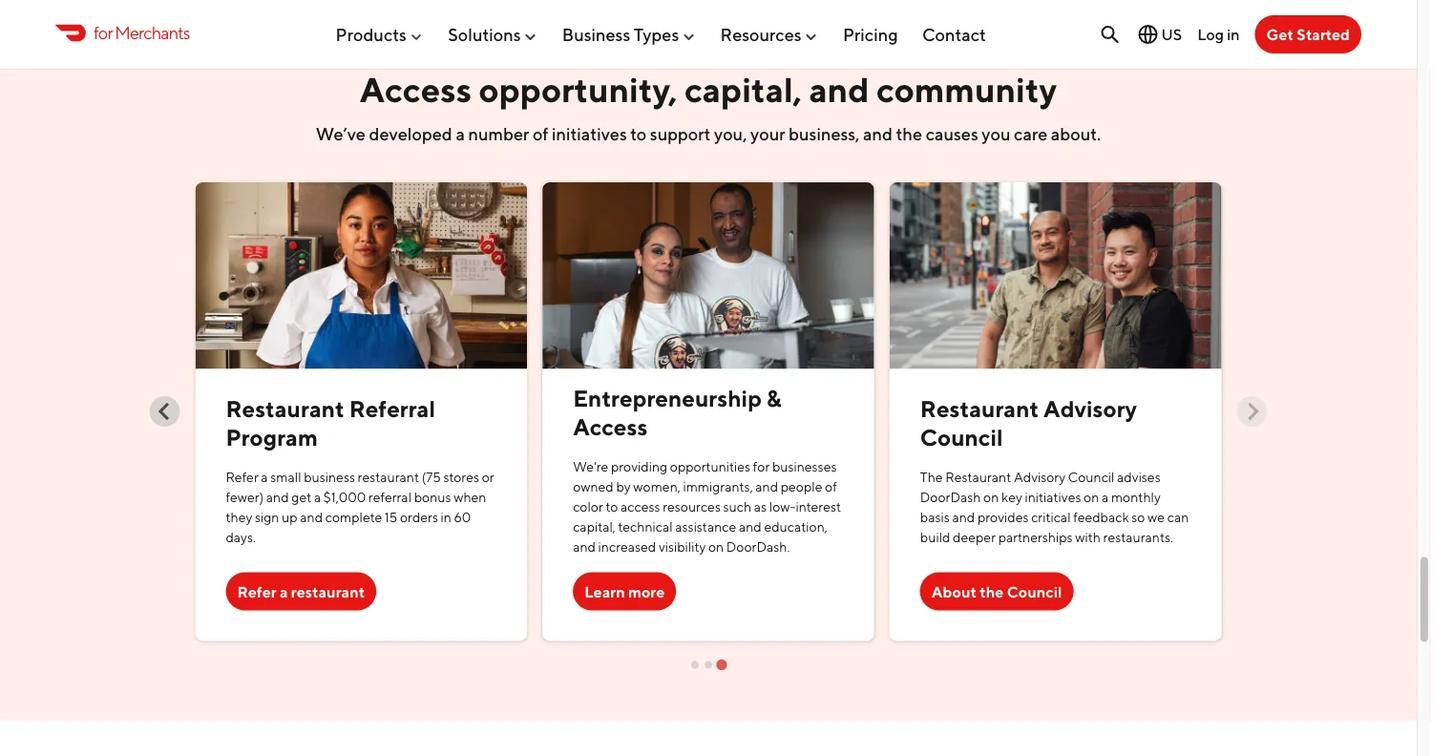 Task type: vqa. For each thing, say whether or not it's contained in the screenshot.
Pricing Link on the right of page
yes



Task type: describe. For each thing, give the bounding box(es) containing it.
fewer)
[[226, 489, 264, 505]]

1 horizontal spatial capital,
[[685, 69, 802, 109]]

about the council link
[[920, 573, 1074, 611]]

stores
[[444, 469, 479, 485]]

opportunity,
[[479, 69, 678, 109]]

restaurant referral program
[[226, 395, 435, 451]]

for inside we're providing opportunities for businesses owned by women, immigrants, and people of color to access resources such as low-interest capital, technical assistance and education, and increased visibility on doordash.
[[753, 459, 770, 475]]

business types
[[562, 24, 679, 45]]

council inside the restaurant advisory council advises doordash on key initiatives on a monthly basis and provides critical feedback so we can build deeper partnerships with restaurants.
[[1068, 469, 1115, 485]]

learn more
[[585, 583, 665, 601]]

monthly
[[1111, 489, 1161, 505]]

solutions
[[448, 24, 521, 45]]

we
[[1148, 509, 1165, 525]]

number
[[468, 124, 529, 144]]

log in link
[[1198, 25, 1240, 43]]

business types link
[[562, 16, 696, 52]]

refer for refer a small business restaurant (75 stores or fewer) and get a $1,000 referral bonus when they sign up and complete 15 orders in 60 days.
[[226, 469, 259, 485]]

and inside the restaurant advisory council advises doordash on key initiatives on a monthly basis and provides critical feedback so we can build deeper partnerships with restaurants.
[[952, 509, 975, 525]]

program
[[226, 424, 318, 451]]

days.
[[226, 529, 256, 545]]

1 vertical spatial restaurant
[[291, 583, 365, 601]]

0 horizontal spatial for
[[94, 22, 112, 43]]

entrepreneurship
[[573, 385, 762, 412]]

log in
[[1198, 25, 1240, 43]]

access inside entrepreneurship & access
[[573, 414, 648, 441]]

0 vertical spatial access
[[360, 69, 472, 109]]

support
[[650, 124, 711, 144]]

(75
[[422, 469, 441, 485]]

products link
[[336, 16, 424, 52]]

get started button
[[1255, 15, 1362, 53]]

business
[[562, 24, 630, 45]]

a right get
[[314, 489, 321, 505]]

women,
[[633, 479, 681, 495]]

for merchants
[[94, 22, 190, 43]]

log
[[1198, 25, 1224, 43]]

the
[[920, 469, 943, 485]]

0 horizontal spatial of
[[533, 124, 549, 144]]

resources
[[663, 499, 721, 515]]

owned
[[573, 479, 614, 495]]

business
[[304, 469, 355, 485]]

providing
[[611, 459, 668, 475]]

restaurant for council
[[920, 395, 1039, 422]]

the restaurant advisory council advises doordash on key initiatives on a monthly basis and provides critical feedback so we can build deeper partnerships with restaurants.
[[920, 469, 1189, 545]]

on inside we're providing opportunities for businesses owned by women, immigrants, and people of color to access resources such as low-interest capital, technical assistance and education, and increased visibility on doordash.
[[708, 539, 724, 555]]

we've
[[316, 124, 366, 144]]

2 horizontal spatial on
[[1084, 489, 1099, 505]]

increased
[[598, 539, 656, 555]]

0 vertical spatial in
[[1227, 25, 1240, 43]]

council for restaurant advisory council
[[920, 424, 1003, 451]]

contact link
[[922, 16, 986, 52]]

and down small at the left bottom
[[266, 489, 289, 505]]

access opportunity, capital, and community region
[[0, 175, 1268, 672]]

opportunities
[[670, 459, 751, 475]]

and right business,
[[863, 124, 893, 144]]

can
[[1168, 509, 1189, 525]]

initiatives inside the restaurant advisory council advises doordash on key initiatives on a monthly basis and provides critical feedback so we can build deeper partnerships with restaurants.
[[1025, 489, 1081, 505]]

60
[[454, 509, 471, 525]]

and up business,
[[809, 69, 869, 109]]

access opportunity, capital, and community
[[360, 69, 1057, 109]]

bonus
[[414, 489, 451, 505]]

restaurant for program
[[226, 395, 344, 422]]

orders
[[400, 509, 438, 525]]

advisory inside the restaurant advisory council advises doordash on key initiatives on a monthly basis and provides critical feedback so we can build deeper partnerships with restaurants.
[[1014, 469, 1066, 485]]

assistance
[[675, 519, 737, 535]]

causes
[[926, 124, 979, 144]]

&
[[767, 385, 782, 412]]

products
[[336, 24, 407, 45]]

previous slide image
[[155, 403, 174, 421]]

globe line image
[[1137, 23, 1160, 46]]

referral
[[349, 395, 435, 422]]

the inside access opportunity, capital, and community region
[[980, 583, 1004, 601]]

learn more link
[[573, 573, 676, 611]]

such
[[723, 499, 752, 515]]

when
[[454, 489, 487, 505]]

resources
[[721, 24, 802, 45]]

a inside the restaurant advisory council advises doordash on key initiatives on a monthly basis and provides critical feedback so we can build deeper partnerships with restaurants.
[[1102, 489, 1109, 505]]

referral
[[368, 489, 412, 505]]

access
[[621, 499, 660, 515]]

15
[[385, 509, 398, 525]]

complete
[[325, 509, 382, 525]]

and up doordash.
[[739, 519, 762, 535]]

interest
[[796, 499, 841, 515]]



Task type: locate. For each thing, give the bounding box(es) containing it.
you,
[[714, 124, 747, 144]]

restaurant
[[226, 395, 344, 422], [920, 395, 1039, 422], [946, 469, 1012, 485]]

0 vertical spatial advisory
[[1044, 395, 1137, 422]]

resources link
[[721, 16, 819, 52]]

your
[[751, 124, 785, 144]]

1 horizontal spatial access
[[573, 414, 648, 441]]

1 horizontal spatial of
[[825, 479, 837, 495]]

0 vertical spatial for
[[94, 22, 112, 43]]

0 horizontal spatial access
[[360, 69, 472, 109]]

for up as
[[753, 459, 770, 475]]

1 vertical spatial initiatives
[[1025, 489, 1081, 505]]

a left number
[[456, 124, 465, 144]]

1 vertical spatial advisory
[[1014, 469, 1066, 485]]

access up we're
[[573, 414, 648, 441]]

we've developed a number of initiatives to support you, your business, and the causes you care about.
[[316, 124, 1101, 144]]

restaurant inside restaurant advisory council
[[920, 395, 1039, 422]]

2 horizontal spatial council
[[1068, 469, 1115, 485]]

refer
[[226, 469, 259, 485], [237, 583, 277, 601]]

1 horizontal spatial to
[[631, 124, 647, 144]]

0 vertical spatial restaurant
[[358, 469, 419, 485]]

next slide image
[[1243, 403, 1262, 421]]

about the council
[[932, 583, 1062, 601]]

access up the "developed"
[[360, 69, 472, 109]]

1 vertical spatial of
[[825, 479, 837, 495]]

council
[[920, 424, 1003, 451], [1068, 469, 1115, 485], [1007, 583, 1062, 601]]

restaurant inside restaurant referral program
[[226, 395, 344, 422]]

council up the
[[920, 424, 1003, 451]]

council inside restaurant advisory council
[[920, 424, 1003, 451]]

restaurant up referral
[[358, 469, 419, 485]]

in left 60
[[441, 509, 452, 525]]

color
[[573, 499, 603, 515]]

and right up
[[300, 509, 323, 525]]

advisory up key
[[1014, 469, 1066, 485]]

good behavior in toronto, on image
[[890, 182, 1222, 369]]

select a slide to show tab list
[[188, 656, 1230, 672]]

0 horizontal spatial initiatives
[[552, 124, 627, 144]]

1 vertical spatial for
[[753, 459, 770, 475]]

1 vertical spatial in
[[441, 509, 452, 525]]

on up feedback
[[1084, 489, 1099, 505]]

of
[[533, 124, 549, 144], [825, 479, 837, 495]]

pricing link
[[843, 16, 898, 52]]

restaurant up the
[[920, 395, 1039, 422]]

initiatives
[[552, 124, 627, 144], [1025, 489, 1081, 505]]

a
[[456, 124, 465, 144], [261, 469, 268, 485], [314, 489, 321, 505], [1102, 489, 1109, 505], [280, 583, 288, 601]]

in inside refer a small business restaurant (75 stores or fewer) and get a $1,000 referral bonus when they sign up and complete 15 orders in 60 days.
[[441, 509, 452, 525]]

advisory up advises
[[1044, 395, 1137, 422]]

capital, up you,
[[685, 69, 802, 109]]

us
[[1162, 25, 1182, 43]]

by
[[616, 479, 631, 495]]

entrepreneurship & access
[[573, 385, 782, 441]]

restaurants.
[[1103, 529, 1174, 545]]

1 horizontal spatial initiatives
[[1025, 489, 1081, 505]]

restaurant up doordash
[[946, 469, 1012, 485]]

and up as
[[756, 479, 778, 495]]

education,
[[764, 519, 828, 535]]

solutions link
[[448, 16, 538, 52]]

or
[[482, 469, 494, 485]]

a up feedback
[[1102, 489, 1109, 505]]

of inside we're providing opportunities for businesses owned by women, immigrants, and people of color to access resources such as low-interest capital, technical assistance and education, and increased visibility on doordash.
[[825, 479, 837, 495]]

council for about the council
[[1007, 583, 1062, 601]]

advises
[[1117, 469, 1161, 485]]

1 vertical spatial capital,
[[573, 519, 616, 535]]

contact
[[922, 24, 986, 45]]

about
[[932, 583, 977, 601]]

people
[[781, 479, 823, 495]]

deeper
[[953, 529, 996, 545]]

0 horizontal spatial the
[[896, 124, 922, 144]]

advisory
[[1044, 395, 1137, 422], [1014, 469, 1066, 485]]

capital, down color
[[573, 519, 616, 535]]

1 horizontal spatial for
[[753, 459, 770, 475]]

1 vertical spatial refer
[[237, 583, 277, 601]]

council up feedback
[[1068, 469, 1115, 485]]

1 vertical spatial to
[[606, 499, 618, 515]]

we're providing opportunities for businesses owned by women, immigrants, and people of color to access resources such as low-interest capital, technical assistance and education, and increased visibility on doordash.
[[573, 459, 841, 555]]

advisory inside restaurant advisory council
[[1044, 395, 1137, 422]]

you
[[982, 124, 1011, 144]]

to down "by"
[[606, 499, 618, 515]]

build
[[920, 529, 951, 545]]

for merchants link
[[55, 20, 190, 46]]

1 horizontal spatial on
[[984, 489, 999, 505]]

so
[[1132, 509, 1145, 525]]

initiatives up critical
[[1025, 489, 1081, 505]]

0 horizontal spatial capital,
[[573, 519, 616, 535]]

doordash.
[[727, 539, 790, 555]]

feedback
[[1073, 509, 1129, 525]]

a left small at the left bottom
[[261, 469, 268, 485]]

0 vertical spatial initiatives
[[552, 124, 627, 144]]

of right number
[[533, 124, 549, 144]]

0 vertical spatial council
[[920, 424, 1003, 451]]

the right about
[[980, 583, 1004, 601]]

restaurant
[[358, 469, 419, 485], [291, 583, 365, 601]]

types
[[634, 24, 679, 45]]

about.
[[1051, 124, 1101, 144]]

merchants
[[115, 22, 190, 43]]

up
[[282, 509, 298, 525]]

restaurant advisory council
[[920, 395, 1137, 451]]

on down the assistance at the bottom
[[708, 539, 724, 555]]

in
[[1227, 25, 1240, 43], [441, 509, 452, 525]]

and
[[809, 69, 869, 109], [863, 124, 893, 144], [756, 479, 778, 495], [266, 489, 289, 505], [300, 509, 323, 525], [952, 509, 975, 525], [739, 519, 762, 535], [573, 539, 596, 555]]

businesses
[[772, 459, 837, 475]]

more
[[628, 583, 665, 601]]

refer inside refer a small business restaurant (75 stores or fewer) and get a $1,000 referral bonus when they sign up and complete 15 orders in 60 days.
[[226, 469, 259, 485]]

and up deeper
[[952, 509, 975, 525]]

care
[[1014, 124, 1048, 144]]

we're
[[573, 459, 609, 475]]

refer a restaurant
[[237, 583, 365, 601]]

started
[[1297, 25, 1350, 43]]

restaurant inside refer a small business restaurant (75 stores or fewer) and get a $1,000 referral bonus when they sign up and complete 15 orders in 60 days.
[[358, 469, 419, 485]]

0 horizontal spatial to
[[606, 499, 618, 515]]

provides
[[978, 509, 1029, 525]]

access
[[360, 69, 472, 109], [573, 414, 648, 441]]

entrepreneurship & access - programs image
[[543, 182, 875, 369]]

developed
[[369, 124, 452, 144]]

1 horizontal spatial the
[[980, 583, 1004, 601]]

low-
[[769, 499, 796, 515]]

0 vertical spatial of
[[533, 124, 549, 144]]

of up 'interest'
[[825, 479, 837, 495]]

for
[[94, 22, 112, 43], [753, 459, 770, 475]]

0 vertical spatial the
[[896, 124, 922, 144]]

sign
[[255, 509, 279, 525]]

to inside we're providing opportunities for businesses owned by women, immigrants, and people of color to access resources such as low-interest capital, technical assistance and education, and increased visibility on doordash.
[[606, 499, 618, 515]]

in right log
[[1227, 25, 1240, 43]]

key
[[1002, 489, 1022, 505]]

0 horizontal spatial on
[[708, 539, 724, 555]]

and down color
[[573, 539, 596, 555]]

as
[[754, 499, 767, 515]]

small
[[271, 469, 301, 485]]

to left support
[[631, 124, 647, 144]]

basis
[[920, 509, 950, 525]]

critical
[[1031, 509, 1071, 525]]

community
[[877, 69, 1057, 109]]

the
[[896, 124, 922, 144], [980, 583, 1004, 601]]

1 vertical spatial access
[[573, 414, 648, 441]]

restaurant down 'complete'
[[291, 583, 365, 601]]

0 vertical spatial to
[[631, 124, 647, 144]]

a down up
[[280, 583, 288, 601]]

0 horizontal spatial in
[[441, 509, 452, 525]]

initiatives down opportunity,
[[552, 124, 627, 144]]

immigrants,
[[683, 479, 753, 495]]

mx - about - restaurant revitalization fund - hero photo image
[[195, 182, 527, 369]]

0 horizontal spatial council
[[920, 424, 1003, 451]]

2 vertical spatial council
[[1007, 583, 1062, 601]]

refer up fewer) at the left bottom of page
[[226, 469, 259, 485]]

1 horizontal spatial council
[[1007, 583, 1062, 601]]

visibility
[[659, 539, 706, 555]]

refer a small business restaurant (75 stores or fewer) and get a $1,000 referral bonus when they sign up and complete 15 orders in 60 days.
[[226, 469, 494, 545]]

refer for refer a restaurant
[[237, 583, 277, 601]]

$1,000
[[324, 489, 366, 505]]

0 vertical spatial refer
[[226, 469, 259, 485]]

1 vertical spatial council
[[1068, 469, 1115, 485]]

business,
[[789, 124, 860, 144]]

1 vertical spatial the
[[980, 583, 1004, 601]]

the left causes
[[896, 124, 922, 144]]

capital, inside we're providing opportunities for businesses owned by women, immigrants, and people of color to access resources such as low-interest capital, technical assistance and education, and increased visibility on doordash.
[[573, 519, 616, 535]]

on left key
[[984, 489, 999, 505]]

0 vertical spatial capital,
[[685, 69, 802, 109]]

get
[[292, 489, 312, 505]]

get
[[1267, 25, 1294, 43]]

get started
[[1267, 25, 1350, 43]]

1 horizontal spatial in
[[1227, 25, 1240, 43]]

council down partnerships
[[1007, 583, 1062, 601]]

for left merchants
[[94, 22, 112, 43]]

on
[[984, 489, 999, 505], [1084, 489, 1099, 505], [708, 539, 724, 555]]

learn
[[585, 583, 625, 601]]

technical
[[618, 519, 673, 535]]

restaurant inside the restaurant advisory council advises doordash on key initiatives on a monthly basis and provides critical feedback so we can build deeper partnerships with restaurants.
[[946, 469, 1012, 485]]

refer down days.
[[237, 583, 277, 601]]

restaurant up program
[[226, 395, 344, 422]]

a inside the refer a restaurant link
[[280, 583, 288, 601]]

they
[[226, 509, 252, 525]]



